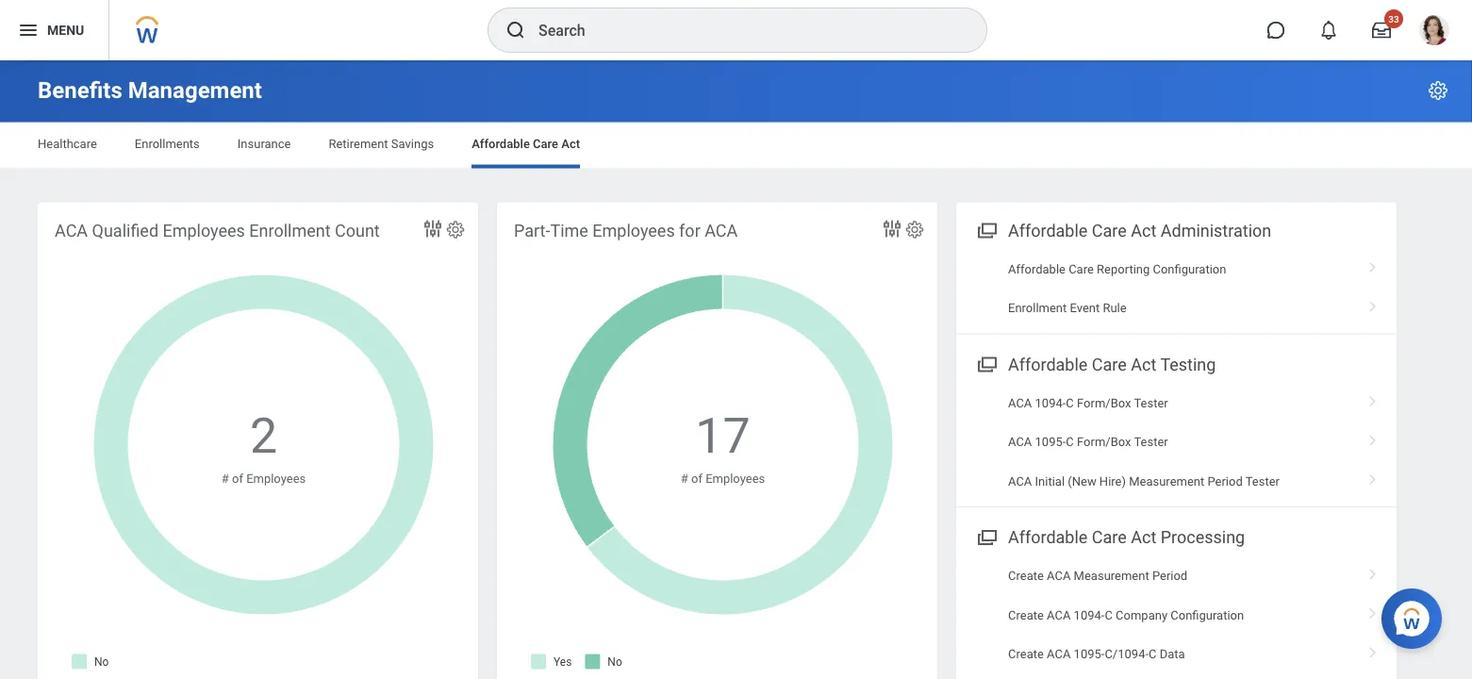 Task type: describe. For each thing, give the bounding box(es) containing it.
affordable care reporting configuration
[[1009, 262, 1227, 276]]

enrollments
[[135, 137, 200, 151]]

configure part-time employees for aca image
[[905, 219, 926, 240]]

0 vertical spatial enrollment
[[249, 221, 331, 241]]

2 button
[[250, 404, 280, 469]]

affordable care act processing
[[1009, 528, 1246, 548]]

care for affordable care act administration
[[1093, 221, 1127, 241]]

of for 2
[[232, 471, 243, 485]]

savings
[[391, 137, 434, 151]]

affordable care act administration
[[1009, 221, 1272, 241]]

aca 1094-c form/box tester link
[[957, 384, 1397, 423]]

chevron right image for aca 1095-c form/box tester
[[1362, 428, 1386, 447]]

menu button
[[0, 0, 109, 60]]

c up aca 1095-c form/box tester
[[1067, 396, 1075, 410]]

2 # of employees
[[222, 408, 306, 485]]

affordable care reporting configuration link
[[957, 250, 1397, 289]]

employees inside 17 # of employees
[[706, 471, 765, 485]]

list for testing
[[957, 384, 1397, 501]]

count
[[335, 221, 380, 241]]

1 vertical spatial configuration
[[1171, 608, 1245, 622]]

event
[[1071, 301, 1100, 315]]

aca up aca 1095-c form/box tester
[[1009, 396, 1033, 410]]

care for affordable care act processing
[[1093, 528, 1127, 548]]

list for processing
[[957, 557, 1397, 679]]

chevron right image for affordable care reporting configuration
[[1362, 255, 1386, 274]]

reporting
[[1097, 262, 1151, 276]]

1094- inside 'link'
[[1036, 396, 1067, 410]]

enrollment event rule link
[[957, 289, 1397, 328]]

configure aca qualified employees enrollment count image
[[445, 219, 466, 240]]

Search Workday  search field
[[539, 9, 948, 51]]

part-time employees for aca element
[[497, 202, 938, 679]]

affordable care act
[[472, 137, 580, 151]]

menu group image
[[974, 217, 999, 242]]

aca right for
[[705, 221, 738, 241]]

justify image
[[17, 19, 40, 42]]

aca up the create aca 1094-c company configuration
[[1047, 569, 1071, 583]]

chevron right image for aca initial (new hire) measurement period tester
[[1362, 467, 1386, 486]]

# for 2
[[222, 471, 229, 485]]

17 button
[[696, 404, 754, 469]]

c up (new
[[1067, 435, 1075, 449]]

care for affordable care reporting configuration
[[1069, 262, 1094, 276]]

chevron right image for aca 1094-c form/box tester
[[1362, 389, 1386, 408]]

chevron right image for create aca 1094-c company configuration
[[1362, 601, 1386, 620]]

2 vertical spatial tester
[[1246, 474, 1280, 488]]

list for administration
[[957, 250, 1397, 328]]

33 button
[[1362, 9, 1404, 51]]

17
[[696, 408, 751, 465]]

enrollment inside "link"
[[1009, 301, 1067, 315]]

part-time employees for aca
[[514, 221, 738, 241]]

1 horizontal spatial 1094-
[[1074, 608, 1105, 622]]

hire)
[[1100, 474, 1127, 488]]

1095- inside 'link'
[[1036, 435, 1067, 449]]

benefits
[[38, 77, 122, 104]]

tester for aca 1095-c form/box tester
[[1135, 435, 1169, 449]]

affordable for affordable care act processing
[[1009, 528, 1088, 548]]

for
[[680, 221, 701, 241]]

chevron right image for enrollment event rule
[[1362, 294, 1386, 313]]

initial
[[1036, 474, 1065, 488]]

processing
[[1161, 528, 1246, 548]]

create for create aca measurement period
[[1009, 569, 1044, 583]]

rule
[[1103, 301, 1127, 315]]

measurement inside create aca measurement period link
[[1074, 569, 1150, 583]]

profile logan mcneil image
[[1420, 15, 1450, 49]]

create aca 1095-c/1094-c data
[[1009, 647, 1186, 661]]

benefits management
[[38, 77, 262, 104]]

form/box for 1095-
[[1078, 435, 1132, 449]]

inbox large image
[[1373, 21, 1392, 40]]

act for affordable care act processing
[[1132, 528, 1157, 548]]

testing
[[1161, 355, 1217, 375]]

aca down aca 1094-c form/box tester
[[1009, 435, 1033, 449]]

care for affordable care act testing
[[1093, 355, 1127, 375]]

create aca measurement period
[[1009, 569, 1188, 583]]



Task type: locate. For each thing, give the bounding box(es) containing it.
tester for aca 1094-c form/box tester
[[1135, 396, 1169, 410]]

aca qualified employees enrollment count
[[55, 221, 380, 241]]

2 vertical spatial list
[[957, 557, 1397, 679]]

0 horizontal spatial #
[[222, 471, 229, 485]]

configure and view chart data image
[[422, 218, 444, 240]]

affordable for affordable care reporting configuration
[[1009, 262, 1066, 276]]

1 chevron right image from the top
[[1362, 255, 1386, 274]]

chevron right image
[[1362, 389, 1386, 408], [1362, 428, 1386, 447], [1362, 467, 1386, 486], [1362, 640, 1386, 659]]

0 horizontal spatial 1095-
[[1036, 435, 1067, 449]]

act up reporting
[[1132, 221, 1157, 241]]

care up part-
[[533, 137, 559, 151]]

affordable up aca 1094-c form/box tester
[[1009, 355, 1088, 375]]

form/box
[[1078, 396, 1132, 410], [1078, 435, 1132, 449]]

# inside 2 # of employees
[[222, 471, 229, 485]]

aca up create aca 1095-c/1094-c data
[[1047, 608, 1071, 622]]

form/box down "affordable care act testing"
[[1078, 396, 1132, 410]]

time
[[551, 221, 589, 241]]

4 chevron right image from the top
[[1362, 640, 1386, 659]]

0 vertical spatial tester
[[1135, 396, 1169, 410]]

#
[[222, 471, 229, 485], [681, 471, 689, 485]]

2 create from the top
[[1009, 608, 1044, 622]]

create aca 1094-c company configuration
[[1009, 608, 1245, 622]]

menu
[[47, 22, 84, 38]]

aca left "qualified"
[[55, 221, 88, 241]]

aca 1095-c form/box tester link
[[957, 423, 1397, 462]]

1 vertical spatial form/box
[[1078, 435, 1132, 449]]

period up create aca 1094-c company configuration link
[[1153, 569, 1188, 583]]

1095- up initial
[[1036, 435, 1067, 449]]

chevron right image inside aca 1094-c form/box tester 'link'
[[1362, 389, 1386, 408]]

0 horizontal spatial period
[[1153, 569, 1188, 583]]

c left the data
[[1149, 647, 1157, 661]]

act
[[562, 137, 580, 151], [1132, 221, 1157, 241], [1132, 355, 1157, 375], [1132, 528, 1157, 548]]

1 horizontal spatial period
[[1208, 474, 1243, 488]]

list
[[957, 250, 1397, 328], [957, 384, 1397, 501], [957, 557, 1397, 679]]

form/box for 1094-
[[1078, 396, 1132, 410]]

insurance
[[238, 137, 291, 151]]

1 horizontal spatial enrollment
[[1009, 301, 1067, 315]]

affordable down initial
[[1009, 528, 1088, 548]]

33
[[1389, 13, 1400, 25]]

create for create aca 1094-c company configuration
[[1009, 608, 1044, 622]]

notifications large image
[[1320, 21, 1339, 40]]

create
[[1009, 569, 1044, 583], [1009, 608, 1044, 622], [1009, 647, 1044, 661]]

measurement
[[1130, 474, 1205, 488], [1074, 569, 1150, 583]]

1 vertical spatial 1094-
[[1074, 608, 1105, 622]]

1 vertical spatial tester
[[1135, 435, 1169, 449]]

period inside create aca measurement period link
[[1153, 569, 1188, 583]]

period
[[1208, 474, 1243, 488], [1153, 569, 1188, 583]]

affordable inside "affordable care reporting configuration" link
[[1009, 262, 1066, 276]]

care up affordable care reporting configuration
[[1093, 221, 1127, 241]]

create for create aca 1095-c/1094-c data
[[1009, 647, 1044, 661]]

list containing aca 1094-c form/box tester
[[957, 384, 1397, 501]]

affordable for affordable care act administration
[[1009, 221, 1088, 241]]

period up processing
[[1208, 474, 1243, 488]]

care inside "tab list"
[[533, 137, 559, 151]]

1 vertical spatial period
[[1153, 569, 1188, 583]]

employees left for
[[593, 221, 675, 241]]

enrollment left count in the left top of the page
[[249, 221, 331, 241]]

2 vertical spatial create
[[1009, 647, 1044, 661]]

act up create aca measurement period link
[[1132, 528, 1157, 548]]

care up aca 1094-c form/box tester
[[1093, 355, 1127, 375]]

chevron right image inside enrollment event rule "link"
[[1362, 294, 1386, 313]]

act left testing at the bottom of page
[[1132, 355, 1157, 375]]

chevron right image inside create aca 1094-c company configuration link
[[1362, 601, 1386, 620]]

measurement down affordable care act processing
[[1074, 569, 1150, 583]]

menu group image
[[974, 351, 999, 376], [974, 524, 999, 549]]

0 vertical spatial 1095-
[[1036, 435, 1067, 449]]

1095- down the create aca 1094-c company configuration
[[1074, 647, 1105, 661]]

employees
[[163, 221, 245, 241], [593, 221, 675, 241], [246, 471, 306, 485], [706, 471, 765, 485]]

chevron right image inside aca initial (new hire) measurement period tester link
[[1362, 467, 1386, 486]]

of for 17
[[692, 471, 703, 485]]

affordable for affordable care act testing
[[1009, 355, 1088, 375]]

0 horizontal spatial of
[[232, 471, 243, 485]]

affordable care act testing
[[1009, 355, 1217, 375]]

aca inside "link"
[[1047, 647, 1071, 661]]

chevron right image inside aca 1095-c form/box tester 'link'
[[1362, 428, 1386, 447]]

aca initial (new hire) measurement period tester link
[[957, 462, 1397, 501]]

aca 1095-c form/box tester
[[1009, 435, 1169, 449]]

act for affordable care act testing
[[1132, 355, 1157, 375]]

tab list
[[19, 123, 1454, 168]]

chevron right image for create aca measurement period
[[1362, 562, 1386, 581]]

data
[[1160, 647, 1186, 661]]

affordable right menu group image
[[1009, 221, 1088, 241]]

c inside "link"
[[1149, 647, 1157, 661]]

menu group image for affordable care act testing
[[974, 351, 999, 376]]

4 chevron right image from the top
[[1362, 601, 1386, 620]]

aca left c/1094-
[[1047, 647, 1071, 661]]

configure and view chart data image
[[881, 218, 904, 240]]

employees down 2 button
[[246, 471, 306, 485]]

form/box inside aca 1095-c form/box tester 'link'
[[1078, 435, 1132, 449]]

c left company
[[1105, 608, 1113, 622]]

create aca 1094-c company configuration link
[[957, 596, 1397, 635]]

1 list from the top
[[957, 250, 1397, 328]]

1 horizontal spatial #
[[681, 471, 689, 485]]

act for affordable care act
[[562, 137, 580, 151]]

enrollment event rule
[[1009, 301, 1127, 315]]

administration
[[1161, 221, 1272, 241]]

chevron right image inside create aca 1095-c/1094-c data "link"
[[1362, 640, 1386, 659]]

period inside aca initial (new hire) measurement period tester link
[[1208, 474, 1243, 488]]

1094- up create aca 1095-c/1094-c data
[[1074, 608, 1105, 622]]

# inside 17 # of employees
[[681, 471, 689, 485]]

list containing affordable care reporting configuration
[[957, 250, 1397, 328]]

0 vertical spatial menu group image
[[974, 351, 999, 376]]

care
[[533, 137, 559, 151], [1093, 221, 1127, 241], [1069, 262, 1094, 276], [1093, 355, 1127, 375], [1093, 528, 1127, 548]]

configuration
[[1154, 262, 1227, 276], [1171, 608, 1245, 622]]

2 list from the top
[[957, 384, 1397, 501]]

2 chevron right image from the top
[[1362, 294, 1386, 313]]

1 create from the top
[[1009, 569, 1044, 583]]

1 of from the left
[[232, 471, 243, 485]]

chevron right image for create aca 1095-c/1094-c data
[[1362, 640, 1386, 659]]

retirement
[[329, 137, 388, 151]]

1 vertical spatial measurement
[[1074, 569, 1150, 583]]

management
[[128, 77, 262, 104]]

care inside list
[[1069, 262, 1094, 276]]

1 horizontal spatial of
[[692, 471, 703, 485]]

main content containing 2
[[0, 60, 1473, 679]]

form/box up hire) on the bottom right of page
[[1078, 435, 1132, 449]]

menu banner
[[0, 0, 1473, 60]]

act for affordable care act administration
[[1132, 221, 1157, 241]]

3 list from the top
[[957, 557, 1397, 679]]

of inside 2 # of employees
[[232, 471, 243, 485]]

0 horizontal spatial enrollment
[[249, 221, 331, 241]]

aca
[[55, 221, 88, 241], [705, 221, 738, 241], [1009, 396, 1033, 410], [1009, 435, 1033, 449], [1009, 474, 1033, 488], [1047, 569, 1071, 583], [1047, 608, 1071, 622], [1047, 647, 1071, 661]]

c/1094-
[[1105, 647, 1149, 661]]

tab list containing healthcare
[[19, 123, 1454, 168]]

aca 1094-c form/box tester
[[1009, 396, 1169, 410]]

1094-
[[1036, 396, 1067, 410], [1074, 608, 1105, 622]]

(new
[[1068, 474, 1097, 488]]

measurement inside aca initial (new hire) measurement period tester link
[[1130, 474, 1205, 488]]

create inside "link"
[[1009, 647, 1044, 661]]

employees right "qualified"
[[163, 221, 245, 241]]

0 vertical spatial configuration
[[1154, 262, 1227, 276]]

1 vertical spatial menu group image
[[974, 524, 999, 549]]

1095-
[[1036, 435, 1067, 449], [1074, 647, 1105, 661]]

measurement down aca 1095-c form/box tester 'link'
[[1130, 474, 1205, 488]]

1 menu group image from the top
[[974, 351, 999, 376]]

chevron right image inside "affordable care reporting configuration" link
[[1362, 255, 1386, 274]]

configuration up enrollment event rule "link" on the right of the page
[[1154, 262, 1227, 276]]

1 chevron right image from the top
[[1362, 389, 1386, 408]]

chevron right image inside create aca measurement period link
[[1362, 562, 1386, 581]]

2 of from the left
[[692, 471, 703, 485]]

1 vertical spatial 1095-
[[1074, 647, 1105, 661]]

aca initial (new hire) measurement period tester
[[1009, 474, 1280, 488]]

affordable up enrollment event rule
[[1009, 262, 1066, 276]]

configuration down create aca measurement period link
[[1171, 608, 1245, 622]]

0 vertical spatial 1094-
[[1036, 396, 1067, 410]]

enrollment left event
[[1009, 301, 1067, 315]]

3 chevron right image from the top
[[1362, 562, 1386, 581]]

1 vertical spatial enrollment
[[1009, 301, 1067, 315]]

tester
[[1135, 396, 1169, 410], [1135, 435, 1169, 449], [1246, 474, 1280, 488]]

employees inside 2 # of employees
[[246, 471, 306, 485]]

1 vertical spatial list
[[957, 384, 1397, 501]]

of inside 17 # of employees
[[692, 471, 703, 485]]

17 # of employees
[[681, 408, 765, 485]]

create aca measurement period link
[[957, 557, 1397, 596]]

2 # from the left
[[681, 471, 689, 485]]

1 horizontal spatial 1095-
[[1074, 647, 1105, 661]]

healthcare
[[38, 137, 97, 151]]

0 horizontal spatial 1094-
[[1036, 396, 1067, 410]]

part-
[[514, 221, 551, 241]]

configure this page image
[[1428, 79, 1450, 102]]

list containing create aca measurement period
[[957, 557, 1397, 679]]

2 menu group image from the top
[[974, 524, 999, 549]]

care up create aca measurement period
[[1093, 528, 1127, 548]]

tab list inside 'main content'
[[19, 123, 1454, 168]]

0 vertical spatial form/box
[[1078, 396, 1132, 410]]

1094- up aca 1095-c form/box tester
[[1036, 396, 1067, 410]]

company
[[1116, 608, 1168, 622]]

0 vertical spatial period
[[1208, 474, 1243, 488]]

of
[[232, 471, 243, 485], [692, 471, 703, 485]]

3 create from the top
[[1009, 647, 1044, 661]]

2
[[250, 408, 278, 465]]

retirement savings
[[329, 137, 434, 151]]

care up event
[[1069, 262, 1094, 276]]

1 vertical spatial create
[[1009, 608, 1044, 622]]

act inside "tab list"
[[562, 137, 580, 151]]

aca left initial
[[1009, 474, 1033, 488]]

qualified
[[92, 221, 159, 241]]

1 # from the left
[[222, 471, 229, 485]]

act up time
[[562, 137, 580, 151]]

3 chevron right image from the top
[[1362, 467, 1386, 486]]

c
[[1067, 396, 1075, 410], [1067, 435, 1075, 449], [1105, 608, 1113, 622], [1149, 647, 1157, 661]]

1 form/box from the top
[[1078, 396, 1132, 410]]

main content
[[0, 60, 1473, 679]]

menu group image for affordable care act processing
[[974, 524, 999, 549]]

affordable
[[472, 137, 530, 151], [1009, 221, 1088, 241], [1009, 262, 1066, 276], [1009, 355, 1088, 375], [1009, 528, 1088, 548]]

0 vertical spatial list
[[957, 250, 1397, 328]]

form/box inside aca 1094-c form/box tester 'link'
[[1078, 396, 1132, 410]]

0 vertical spatial create
[[1009, 569, 1044, 583]]

affordable right the savings
[[472, 137, 530, 151]]

# for 17
[[681, 471, 689, 485]]

1095- inside "link"
[[1074, 647, 1105, 661]]

aca qualified employees enrollment count element
[[38, 202, 478, 679]]

2 chevron right image from the top
[[1362, 428, 1386, 447]]

search image
[[505, 19, 527, 42]]

care for affordable care act
[[533, 137, 559, 151]]

affordable for affordable care act
[[472, 137, 530, 151]]

2 form/box from the top
[[1078, 435, 1132, 449]]

chevron right image
[[1362, 255, 1386, 274], [1362, 294, 1386, 313], [1362, 562, 1386, 581], [1362, 601, 1386, 620]]

enrollment
[[249, 221, 331, 241], [1009, 301, 1067, 315]]

employees down the 17 button on the bottom
[[706, 471, 765, 485]]

create aca 1095-c/1094-c data link
[[957, 635, 1397, 674]]

0 vertical spatial measurement
[[1130, 474, 1205, 488]]



Task type: vqa. For each thing, say whether or not it's contained in the screenshot.
All to the left
no



